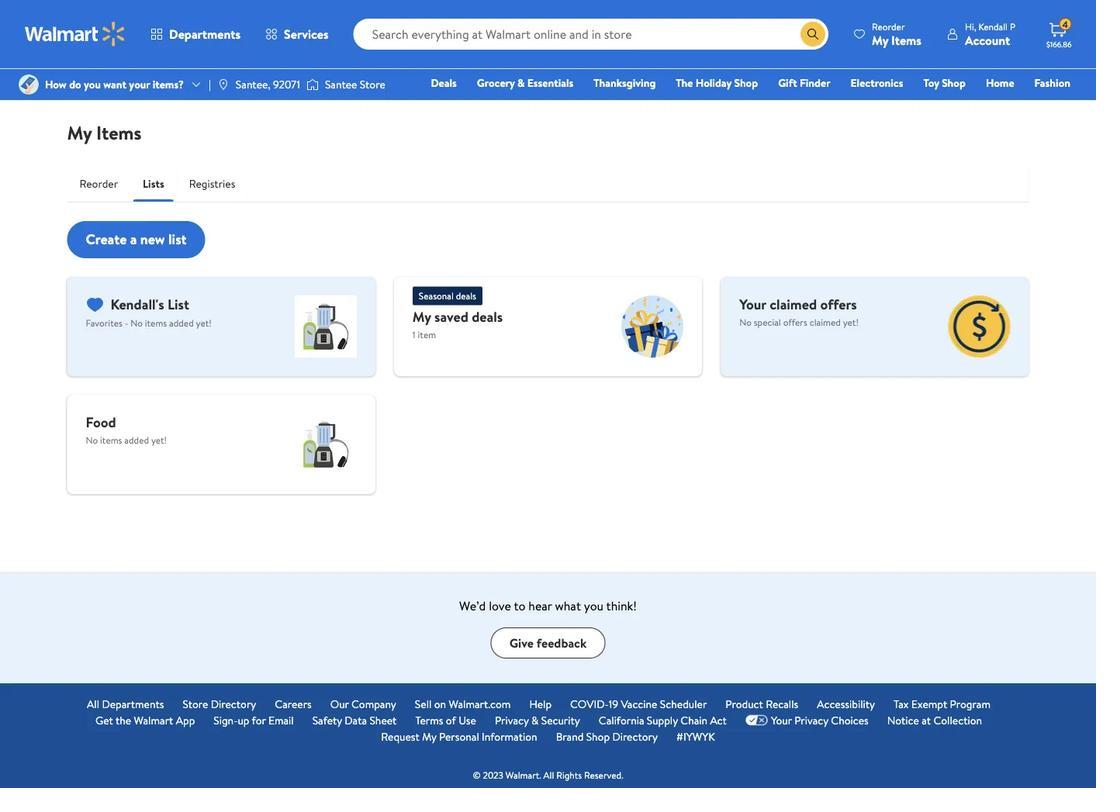 Task type: locate. For each thing, give the bounding box(es) containing it.
Walmart Site-Wide search field
[[354, 19, 829, 50]]

1 horizontal spatial store
[[360, 77, 385, 92]]

0 horizontal spatial your
[[740, 294, 767, 314]]

directory
[[211, 696, 256, 712], [613, 729, 658, 744]]

search icon image
[[807, 28, 819, 40]]

brand shop directory
[[556, 729, 658, 744]]

reorder inside reorder my items
[[872, 20, 905, 33]]

departments inside all departments link
[[102, 696, 164, 712]]

 image right 92071
[[306, 77, 319, 92]]

2 horizontal spatial shop
[[942, 75, 966, 90]]

my up electronics
[[872, 31, 889, 48]]

seasonal
[[419, 289, 454, 303]]

0 horizontal spatial no
[[86, 433, 98, 447]]

privacy down recalls
[[795, 713, 829, 728]]

sell on walmart.com link
[[415, 696, 511, 712]]

1 vertical spatial reorder
[[80, 176, 118, 191]]

safety data sheet link
[[312, 712, 397, 729]]

product recalls
[[726, 696, 799, 712]]

your down recalls
[[771, 713, 792, 728]]

items up electronics
[[892, 31, 922, 48]]

$166.86
[[1047, 39, 1072, 49]]

 image
[[19, 74, 39, 95]]

directory up sign- on the left bottom
[[211, 696, 256, 712]]

notice at collection link
[[888, 712, 982, 729]]

reorder up electronics
[[872, 20, 905, 33]]

2 horizontal spatial yet!
[[843, 315, 859, 329]]

1 horizontal spatial all
[[544, 769, 554, 782]]

items inside reorder my items
[[892, 31, 922, 48]]

brand shop directory link
[[556, 729, 658, 745]]

grocery
[[477, 75, 515, 90]]

1 horizontal spatial your
[[771, 713, 792, 728]]

0 vertical spatial offers
[[821, 294, 857, 314]]

privacy
[[495, 713, 529, 728], [795, 713, 829, 728]]

1 horizontal spatial privacy
[[795, 713, 829, 728]]

0 vertical spatial items
[[145, 317, 167, 330]]

0 vertical spatial you
[[84, 77, 101, 92]]

chain
[[681, 713, 708, 728]]

all up get
[[87, 696, 99, 712]]

services
[[284, 26, 329, 43]]

1 vertical spatial items
[[100, 433, 122, 447]]

1 vertical spatial you
[[584, 597, 604, 615]]

2 horizontal spatial no
[[740, 315, 752, 329]]

1 vertical spatial deals
[[472, 307, 503, 327]]

© 2023 walmart. all rights reserved.
[[473, 769, 623, 782]]

deals up saved
[[456, 289, 476, 303]]

my down terms
[[422, 729, 437, 744]]

claimed up special
[[770, 294, 817, 314]]

walmart+
[[1024, 97, 1071, 112]]

your privacy choices link
[[746, 712, 869, 729]]

new
[[140, 230, 165, 249]]

1 vertical spatial your
[[771, 713, 792, 728]]

1 horizontal spatial directory
[[613, 729, 658, 744]]

departments up |
[[169, 26, 241, 43]]

santee, 92071
[[236, 77, 300, 92]]

the
[[116, 713, 131, 728]]

0 vertical spatial deals
[[456, 289, 476, 303]]

collection
[[934, 713, 982, 728]]

1 vertical spatial added
[[124, 433, 149, 447]]

added inside food no items added yet!
[[124, 433, 149, 447]]

0 horizontal spatial &
[[518, 75, 525, 90]]

toy shop link
[[917, 74, 973, 91]]

privacy up information
[[495, 713, 529, 728]]

food
[[86, 412, 116, 432]]

registry
[[892, 97, 932, 112]]

1 vertical spatial &
[[532, 713, 539, 728]]

0 horizontal spatial items
[[100, 433, 122, 447]]

hi, kendall p account
[[965, 20, 1016, 48]]

shop for toy shop
[[942, 75, 966, 90]]

services button
[[253, 16, 341, 53]]

shop inside the toy shop link
[[942, 75, 966, 90]]

toy shop
[[924, 75, 966, 90]]

food no items added yet!
[[86, 412, 167, 447]]

shop for brand shop directory
[[586, 729, 610, 744]]

0 horizontal spatial privacy
[[495, 713, 529, 728]]

shop right holiday
[[734, 75, 758, 90]]

0 horizontal spatial items
[[96, 119, 141, 145]]

& down help link
[[532, 713, 539, 728]]

no inside food no items added yet!
[[86, 433, 98, 447]]

terms of use link
[[415, 712, 476, 729]]

0 vertical spatial &
[[518, 75, 525, 90]]

a
[[130, 230, 137, 249]]

shop right toy at the right top
[[942, 75, 966, 90]]

#iywyk link
[[677, 729, 715, 745]]

my down do
[[67, 119, 92, 145]]

accessibility link
[[817, 696, 875, 712]]

#iywyk
[[677, 729, 715, 744]]

0 horizontal spatial  image
[[217, 78, 230, 91]]

my items
[[67, 119, 141, 145]]

personal
[[439, 729, 479, 744]]

sell
[[415, 696, 432, 712]]

privacy inside your privacy choices link
[[795, 713, 829, 728]]

 image
[[306, 77, 319, 92], [217, 78, 230, 91]]

0 horizontal spatial yet!
[[151, 433, 167, 447]]

holiday
[[696, 75, 732, 90]]

santee
[[325, 77, 357, 92]]

1 horizontal spatial departments
[[169, 26, 241, 43]]

walmart image
[[25, 22, 126, 47]]

0 vertical spatial claimed
[[770, 294, 817, 314]]

departments up the the
[[102, 696, 164, 712]]

no inside your claimed offers no special offers claimed yet!
[[740, 315, 752, 329]]

2 privacy from the left
[[795, 713, 829, 728]]

claimed
[[770, 294, 817, 314], [810, 315, 841, 329]]

0 horizontal spatial departments
[[102, 696, 164, 712]]

0 horizontal spatial reorder
[[80, 176, 118, 191]]

& for grocery
[[518, 75, 525, 90]]

walmart.
[[506, 769, 541, 782]]

items down kendall's list
[[145, 317, 167, 330]]

for
[[252, 713, 266, 728]]

your claimed offers no special offers claimed yet!
[[740, 294, 859, 329]]

shop
[[734, 75, 758, 90], [942, 75, 966, 90], [586, 729, 610, 744]]

walmart+ link
[[1018, 96, 1078, 113]]

offers
[[821, 294, 857, 314], [783, 315, 808, 329]]

you right do
[[84, 77, 101, 92]]

request
[[381, 729, 420, 744]]

yet!
[[843, 315, 859, 329], [196, 317, 212, 330], [151, 433, 167, 447]]

no
[[740, 315, 752, 329], [131, 317, 143, 330], [86, 433, 98, 447]]

0 vertical spatial departments
[[169, 26, 241, 43]]

no right -
[[131, 317, 143, 330]]

my up item
[[413, 307, 431, 327]]

1 vertical spatial store
[[183, 696, 208, 712]]

items down 'food'
[[100, 433, 122, 447]]

accessibility
[[817, 696, 875, 712]]

1 horizontal spatial yet!
[[196, 317, 212, 330]]

1 horizontal spatial shop
[[734, 75, 758, 90]]

0 horizontal spatial added
[[124, 433, 149, 447]]

finder
[[800, 75, 831, 90]]

shop right brand
[[586, 729, 610, 744]]

1 horizontal spatial  image
[[306, 77, 319, 92]]

electronics
[[851, 75, 904, 90]]

Search search field
[[354, 19, 829, 50]]

store up app
[[183, 696, 208, 712]]

store right santee
[[360, 77, 385, 92]]

home
[[986, 75, 1015, 90]]

reorder
[[872, 20, 905, 33], [80, 176, 118, 191]]

get
[[95, 713, 113, 728]]

0 horizontal spatial directory
[[211, 696, 256, 712]]

1 privacy from the left
[[495, 713, 529, 728]]

toy
[[924, 75, 939, 90]]

0 vertical spatial items
[[892, 31, 922, 48]]

added
[[169, 317, 194, 330], [124, 433, 149, 447]]

1 horizontal spatial added
[[169, 317, 194, 330]]

0 vertical spatial your
[[740, 294, 767, 314]]

0 horizontal spatial shop
[[586, 729, 610, 744]]

0 horizontal spatial offers
[[783, 315, 808, 329]]

gift finder link
[[771, 74, 838, 91]]

reorder down 'my items'
[[80, 176, 118, 191]]

hear
[[529, 597, 552, 615]]

items down want
[[96, 119, 141, 145]]

your up special
[[740, 294, 767, 314]]

kendall's list
[[111, 294, 189, 314]]

santee,
[[236, 77, 271, 92]]

home link
[[979, 74, 1022, 91]]

item
[[418, 328, 436, 341]]

fashion link
[[1028, 74, 1078, 91]]

all left rights
[[544, 769, 554, 782]]

of
[[446, 713, 456, 728]]

1 horizontal spatial you
[[584, 597, 604, 615]]

create
[[86, 230, 127, 249]]

grocery & essentials
[[477, 75, 574, 90]]

1 horizontal spatial items
[[892, 31, 922, 48]]

1 vertical spatial all
[[544, 769, 554, 782]]

brand
[[556, 729, 584, 744]]

you
[[84, 77, 101, 92], [584, 597, 604, 615]]

1 horizontal spatial &
[[532, 713, 539, 728]]

company
[[352, 696, 396, 712]]

security
[[541, 713, 580, 728]]

kendall
[[979, 20, 1008, 33]]

my
[[872, 31, 889, 48], [67, 119, 92, 145], [413, 307, 431, 327], [422, 729, 437, 744]]

your inside your claimed offers no special offers claimed yet!
[[740, 294, 767, 314]]

0 horizontal spatial you
[[84, 77, 101, 92]]

 image right |
[[217, 78, 230, 91]]

love
[[489, 597, 511, 615]]

directory down california
[[613, 729, 658, 744]]

deals right saved
[[472, 307, 503, 327]]

|
[[209, 77, 211, 92]]

store directory link
[[183, 696, 256, 712]]

no left special
[[740, 315, 752, 329]]

no down 'food'
[[86, 433, 98, 447]]

want
[[103, 77, 126, 92]]

1 horizontal spatial reorder
[[872, 20, 905, 33]]

& right 'grocery'
[[518, 75, 525, 90]]

claimed right special
[[810, 315, 841, 329]]

you right what
[[584, 597, 604, 615]]

0 vertical spatial all
[[87, 696, 99, 712]]

one debit link
[[945, 96, 1011, 113]]

1 vertical spatial items
[[96, 119, 141, 145]]

1 vertical spatial departments
[[102, 696, 164, 712]]

registries
[[189, 176, 235, 191]]

your privacy choices
[[771, 713, 869, 728]]

shop inside brand shop directory link
[[586, 729, 610, 744]]

0 vertical spatial reorder
[[872, 20, 905, 33]]

tax
[[894, 696, 909, 712]]



Task type: vqa. For each thing, say whether or not it's contained in the screenshot.
92071
yes



Task type: describe. For each thing, give the bounding box(es) containing it.
grocery & essentials link
[[470, 74, 581, 91]]

©
[[473, 769, 481, 782]]

use
[[459, 713, 476, 728]]

deals link
[[424, 74, 464, 91]]

1 vertical spatial offers
[[783, 315, 808, 329]]

data
[[345, 713, 367, 728]]

careers link
[[275, 696, 312, 712]]

sell on walmart.com
[[415, 696, 511, 712]]

request my personal information link
[[381, 729, 537, 745]]

yet! inside food no items added yet!
[[151, 433, 167, 447]]

walmart.com
[[449, 696, 511, 712]]

2023
[[483, 769, 504, 782]]

0 vertical spatial directory
[[211, 696, 256, 712]]

what
[[555, 597, 581, 615]]

fashion registry
[[892, 75, 1071, 112]]

reorder my items
[[872, 20, 922, 48]]

all departments
[[87, 696, 164, 712]]

one
[[952, 97, 975, 112]]

& for privacy
[[532, 713, 539, 728]]

 image for santee store
[[306, 77, 319, 92]]

your
[[129, 77, 150, 92]]

19
[[609, 696, 618, 712]]

do
[[69, 77, 81, 92]]

1 horizontal spatial no
[[131, 317, 143, 330]]

on
[[434, 696, 446, 712]]

registry link
[[885, 96, 939, 113]]

supply
[[647, 713, 678, 728]]

california supply chain act link
[[599, 712, 727, 729]]

up
[[238, 713, 249, 728]]

notice at collection request my personal information
[[381, 713, 982, 744]]

departments inside departments popup button
[[169, 26, 241, 43]]

how
[[45, 77, 67, 92]]

gift
[[778, 75, 797, 90]]

 image for santee, 92071
[[217, 78, 230, 91]]

feedback
[[537, 635, 587, 652]]

tax exempt program link
[[894, 696, 991, 712]]

last added sonic superstars - nintendo switch image
[[622, 296, 684, 358]]

we'd love to hear what you think!
[[459, 597, 637, 615]]

my inside seasonal deals my saved deals 1 item
[[413, 307, 431, 327]]

reorder for reorder my items
[[872, 20, 905, 33]]

1 horizontal spatial offers
[[821, 294, 857, 314]]

privacy & security link
[[495, 712, 580, 729]]

get the walmart app link
[[95, 712, 195, 729]]

shop inside the holiday shop link
[[734, 75, 758, 90]]

registries link
[[177, 165, 248, 203]]

notice
[[888, 713, 919, 728]]

yet! inside your claimed offers no special offers claimed yet!
[[843, 315, 859, 329]]

saved
[[435, 307, 469, 327]]

1 horizontal spatial items
[[145, 317, 167, 330]]

my inside reorder my items
[[872, 31, 889, 48]]

reorder for reorder
[[80, 176, 118, 191]]

0 horizontal spatial all
[[87, 696, 99, 712]]

privacy & security
[[495, 713, 580, 728]]

my inside notice at collection request my personal information
[[422, 729, 437, 744]]

fashion
[[1035, 75, 1071, 90]]

help
[[530, 696, 552, 712]]

your for privacy
[[771, 713, 792, 728]]

california supply chain act
[[599, 713, 727, 728]]

-
[[125, 317, 128, 330]]

0 horizontal spatial store
[[183, 696, 208, 712]]

think!
[[606, 597, 637, 615]]

terms of use
[[415, 713, 476, 728]]

terms
[[415, 713, 443, 728]]

1 vertical spatial claimed
[[810, 315, 841, 329]]

careers
[[275, 696, 312, 712]]

create a new list button
[[67, 221, 205, 258]]

scheduler
[[660, 696, 707, 712]]

covid-
[[570, 696, 609, 712]]

departments button
[[138, 16, 253, 53]]

1
[[413, 328, 416, 341]]

our company link
[[330, 696, 396, 712]]

items inside food no items added yet!
[[100, 433, 122, 447]]

privacy choices icon image
[[746, 715, 768, 726]]

safety
[[312, 713, 342, 728]]

help link
[[530, 696, 552, 712]]

safety data sheet
[[312, 713, 397, 728]]

account
[[965, 31, 1010, 48]]

recalls
[[766, 696, 799, 712]]

reserved.
[[584, 769, 623, 782]]

seasonal deals my saved deals 1 item
[[413, 289, 503, 341]]

thanksgiving link
[[587, 74, 663, 91]]

92071
[[273, 77, 300, 92]]

privacy inside privacy & security link
[[495, 713, 529, 728]]

lists
[[143, 176, 164, 191]]

the holiday shop
[[676, 75, 758, 90]]

0 vertical spatial store
[[360, 77, 385, 92]]

covid-19 vaccine scheduler link
[[570, 696, 707, 712]]

sign-
[[214, 713, 238, 728]]

covid-19 vaccine scheduler
[[570, 696, 707, 712]]

0 vertical spatial added
[[169, 317, 194, 330]]

the holiday shop link
[[669, 74, 765, 91]]

rights
[[557, 769, 582, 782]]

hi,
[[965, 20, 977, 33]]

list
[[168, 294, 189, 314]]

debit
[[978, 97, 1004, 112]]

create a new list
[[86, 230, 187, 249]]

gift finder
[[778, 75, 831, 90]]

your for claimed
[[740, 294, 767, 314]]

1 vertical spatial directory
[[613, 729, 658, 744]]



